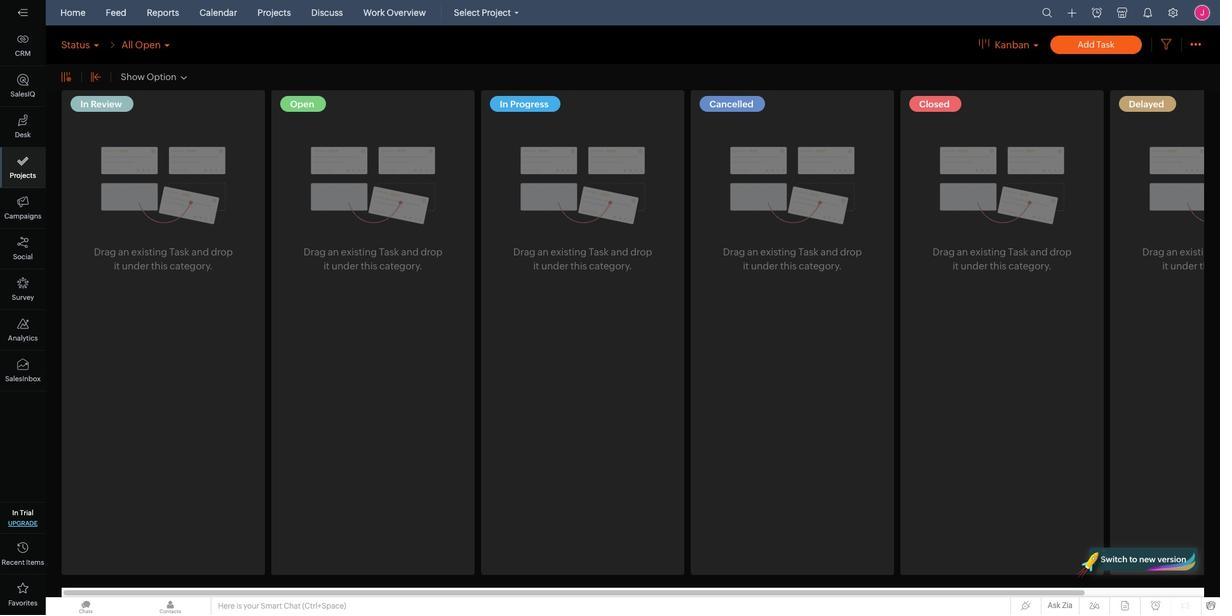 Task type: vqa. For each thing, say whether or not it's contained in the screenshot.
ZIA
yes



Task type: describe. For each thing, give the bounding box(es) containing it.
recent
[[2, 559, 25, 566]]

analytics
[[8, 334, 38, 342]]

0 horizontal spatial projects
[[10, 172, 36, 179]]

home link
[[55, 0, 91, 25]]

trial
[[20, 509, 34, 517]]

0 horizontal spatial projects link
[[0, 147, 46, 188]]

salesinbox
[[5, 375, 41, 383]]

chat
[[284, 602, 301, 611]]

reports link
[[142, 0, 184, 25]]

recent items
[[2, 559, 44, 566]]

marketplace image
[[1117, 8, 1128, 18]]

1 horizontal spatial projects
[[258, 8, 291, 18]]

work
[[363, 8, 385, 18]]

1 horizontal spatial projects link
[[253, 0, 296, 25]]

contacts image
[[130, 598, 210, 615]]

calendar
[[200, 8, 237, 18]]

project
[[482, 8, 511, 18]]

crm
[[15, 50, 31, 57]]

work overview link
[[358, 0, 431, 25]]

in
[[12, 509, 18, 517]]

select project
[[454, 8, 511, 18]]

your
[[243, 602, 259, 611]]

work overview
[[363, 8, 426, 18]]

(ctrl+space)
[[302, 602, 346, 611]]

feed
[[106, 8, 126, 18]]

reports
[[147, 8, 179, 18]]

crm link
[[0, 25, 46, 66]]

desk
[[15, 131, 31, 139]]

desk link
[[0, 107, 46, 147]]

overview
[[387, 8, 426, 18]]

timer image
[[1092, 8, 1102, 18]]

analytics link
[[0, 310, 46, 351]]

upgrade
[[8, 520, 38, 527]]

campaigns link
[[0, 188, 46, 229]]



Task type: locate. For each thing, give the bounding box(es) containing it.
discuss
[[311, 8, 343, 18]]

zia
[[1062, 601, 1073, 610]]

projects
[[258, 8, 291, 18], [10, 172, 36, 179]]

salesinbox link
[[0, 351, 46, 392]]

projects left discuss
[[258, 8, 291, 18]]

feed link
[[101, 0, 132, 25]]

home
[[60, 8, 86, 18]]

configure settings image
[[1168, 8, 1179, 18]]

salesiq
[[11, 90, 35, 98]]

ask
[[1048, 601, 1061, 610]]

ask zia
[[1048, 601, 1073, 610]]

1 vertical spatial projects link
[[0, 147, 46, 188]]

0 vertical spatial projects link
[[253, 0, 296, 25]]

calendar link
[[194, 0, 242, 25]]

social link
[[0, 229, 46, 270]]

search image
[[1042, 8, 1053, 18]]

discuss link
[[306, 0, 348, 25]]

here is your smart chat (ctrl+space)
[[218, 602, 346, 611]]

projects link left discuss
[[253, 0, 296, 25]]

is
[[236, 602, 242, 611]]

social
[[13, 253, 33, 261]]

notifications image
[[1143, 8, 1153, 18]]

survey
[[12, 294, 34, 301]]

survey link
[[0, 270, 46, 310]]

chats image
[[46, 598, 126, 615]]

favorites
[[8, 599, 37, 607]]

here
[[218, 602, 235, 611]]

salesiq link
[[0, 66, 46, 107]]

1 vertical spatial projects
[[10, 172, 36, 179]]

projects link down desk
[[0, 147, 46, 188]]

projects up campaigns link
[[10, 172, 36, 179]]

projects link
[[253, 0, 296, 25], [0, 147, 46, 188]]

items
[[26, 559, 44, 566]]

smart
[[261, 602, 282, 611]]

in trial upgrade
[[8, 509, 38, 527]]

0 vertical spatial projects
[[258, 8, 291, 18]]

campaigns
[[4, 212, 41, 220]]

quick actions image
[[1068, 8, 1077, 18]]

select
[[454, 8, 480, 18]]



